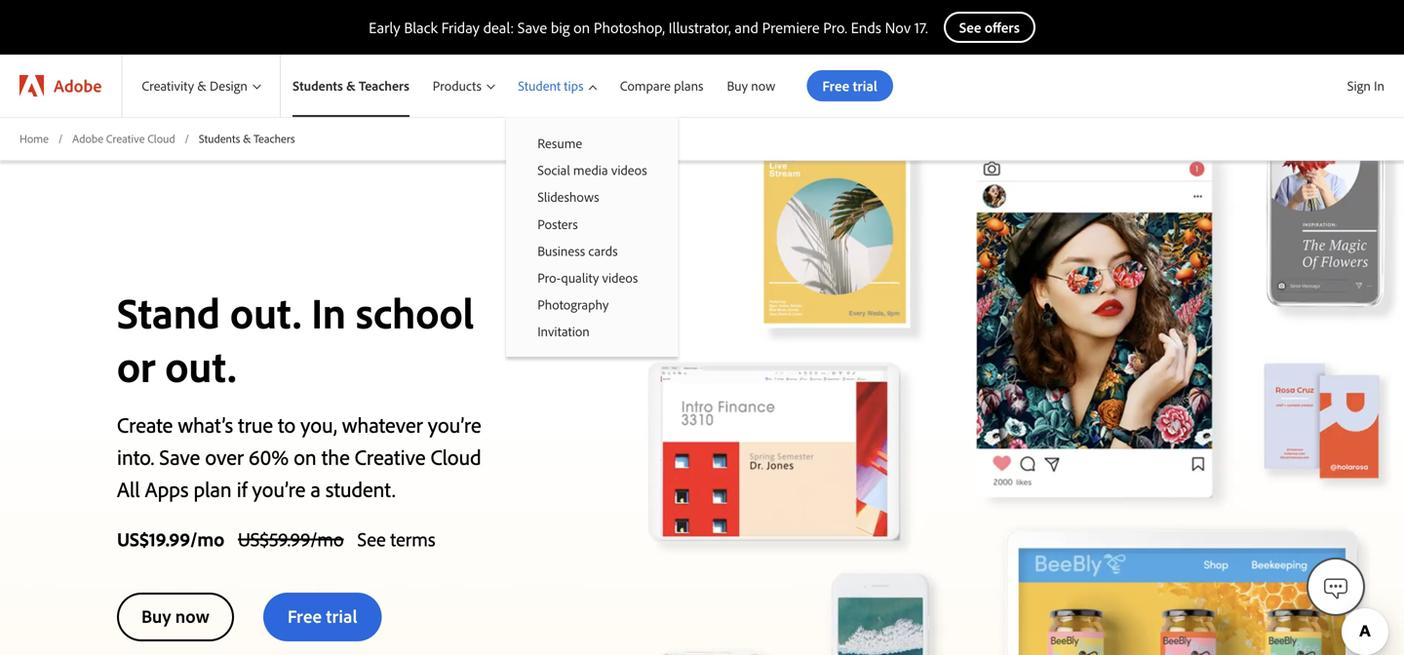 Task type: vqa. For each thing, say whether or not it's contained in the screenshot.
the trial
yes



Task type: describe. For each thing, give the bounding box(es) containing it.
free trial link
[[263, 593, 382, 642]]

1 horizontal spatial now
[[751, 77, 776, 94]]

social
[[538, 161, 570, 179]]

1 vertical spatial buy
[[141, 604, 171, 628]]

student.
[[326, 475, 396, 503]]

premiere
[[762, 18, 820, 37]]

tips
[[564, 77, 584, 94]]

0 vertical spatial students & teachers
[[293, 77, 409, 94]]

black
[[404, 18, 438, 37]]

products
[[433, 77, 482, 94]]

into.
[[117, 443, 154, 470]]

student
[[518, 77, 561, 94]]

see terms
[[357, 526, 436, 551]]

/mo for us$ 59 . 99 /mo
[[311, 526, 344, 551]]

big
[[551, 18, 570, 37]]

sign in button
[[1344, 69, 1389, 102]]

0 vertical spatial students
[[293, 77, 343, 94]]

pro-quality videos
[[538, 269, 638, 286]]

see terms link
[[357, 526, 436, 551]]

photography link
[[506, 291, 678, 318]]

0 vertical spatial buy now link
[[715, 55, 787, 117]]

whatever
[[342, 411, 423, 438]]

out. right stand
[[230, 285, 301, 339]]

early
[[369, 18, 400, 37]]

1 vertical spatial buy now
[[141, 604, 210, 628]]

1 horizontal spatial save
[[518, 18, 547, 37]]

you,
[[300, 411, 337, 438]]

59
[[269, 526, 287, 551]]

social media videos link
[[506, 157, 678, 184]]

resume link
[[506, 130, 678, 157]]

photoshop,
[[594, 18, 665, 37]]

1 vertical spatial students
[[199, 131, 240, 146]]

99 for 19
[[169, 526, 190, 551]]

pro.
[[823, 18, 847, 37]]

nov
[[885, 18, 911, 37]]

creativity & design
[[142, 77, 248, 94]]

and
[[735, 18, 759, 37]]

us$ for 59
[[238, 526, 269, 551]]

a
[[311, 475, 321, 503]]

if
[[237, 475, 247, 503]]

adobe creative cloud link
[[72, 131, 175, 147]]

save inside create what's true to you, whatever you're into. save over 60% on the creative cloud all apps plan if you're a student.
[[159, 443, 200, 470]]

student tips button
[[506, 55, 608, 117]]

home link
[[20, 131, 49, 147]]

us$ 59 . 99 /mo
[[238, 526, 344, 551]]

see
[[357, 526, 386, 551]]

1 vertical spatial you're
[[252, 475, 306, 503]]

resume
[[538, 135, 582, 152]]

student tips
[[518, 77, 584, 94]]

school
[[356, 285, 474, 339]]

friday
[[441, 18, 480, 37]]

in inside stand out. in school or out.
[[311, 285, 346, 339]]

pro-
[[538, 269, 561, 286]]

media
[[573, 161, 608, 179]]

17.
[[915, 18, 928, 37]]

plans
[[674, 77, 704, 94]]

stand
[[117, 285, 220, 339]]

regularly at us$59.99 per month per license element
[[238, 526, 344, 551]]

apps
[[145, 475, 189, 503]]

videos for pro-quality videos
[[602, 269, 638, 286]]

slideshows
[[538, 188, 599, 205]]

terms
[[390, 526, 436, 551]]

deal:
[[483, 18, 514, 37]]

business cards link
[[506, 237, 678, 264]]

trial
[[326, 604, 357, 628]]

. for 59
[[287, 526, 290, 551]]

home
[[20, 131, 49, 146]]

19
[[149, 526, 166, 551]]

slideshows link
[[506, 184, 678, 210]]

invitation link
[[506, 318, 678, 345]]

posters link
[[506, 210, 678, 237]]

stand out. in school or out.
[[117, 285, 474, 393]]

create
[[117, 411, 173, 438]]

compare
[[620, 77, 671, 94]]

compare plans link
[[608, 55, 715, 117]]



Task type: locate. For each thing, give the bounding box(es) containing it.
students
[[293, 77, 343, 94], [199, 131, 240, 146]]

1 horizontal spatial buy now link
[[715, 55, 787, 117]]

cloud inside create what's true to you, whatever you're into. save over 60% on the creative cloud all apps plan if you're a student.
[[431, 443, 481, 470]]

1 horizontal spatial students
[[293, 77, 343, 94]]

social media videos
[[538, 161, 647, 179]]

us$ for 19
[[117, 526, 149, 551]]

0 horizontal spatial on
[[294, 443, 317, 470]]

1 horizontal spatial teachers
[[359, 77, 409, 94]]

students & teachers
[[293, 77, 409, 94], [199, 131, 295, 146]]

0 horizontal spatial 99
[[169, 526, 190, 551]]

1 vertical spatial on
[[294, 443, 317, 470]]

sign in
[[1348, 77, 1385, 94]]

1 99 from the left
[[169, 526, 190, 551]]

students & teachers down early
[[293, 77, 409, 94]]

out.
[[230, 285, 301, 339], [165, 339, 236, 393]]

ends
[[851, 18, 882, 37]]

or
[[117, 339, 155, 393]]

videos for social media videos
[[611, 161, 647, 179]]

what's
[[178, 411, 233, 438]]

buy now link
[[715, 55, 787, 117], [117, 593, 234, 642]]

1 horizontal spatial /mo
[[311, 526, 344, 551]]

adobe inside adobe link
[[54, 75, 102, 97]]

us$
[[117, 526, 149, 551], [238, 526, 269, 551]]

0 horizontal spatial students
[[199, 131, 240, 146]]

0 vertical spatial now
[[751, 77, 776, 94]]

buy down 19
[[141, 604, 171, 628]]

99 for 59
[[290, 526, 311, 551]]

0 horizontal spatial buy now link
[[117, 593, 234, 642]]

invitation
[[538, 323, 590, 340]]

0 horizontal spatial buy now
[[141, 604, 210, 628]]

all
[[117, 475, 140, 503]]

over 60%
[[205, 443, 289, 470]]

1 horizontal spatial cloud
[[431, 443, 481, 470]]

0 horizontal spatial in
[[311, 285, 346, 339]]

students & teachers down 'design'
[[199, 131, 295, 146]]

creativity & design button
[[122, 55, 280, 117]]

1 horizontal spatial in
[[1374, 77, 1385, 94]]

0 vertical spatial buy now
[[727, 77, 776, 94]]

us$ 19 . 99 /mo
[[117, 526, 224, 551]]

& for the students & teachers link
[[346, 77, 356, 94]]

design
[[210, 77, 248, 94]]

save left the big
[[518, 18, 547, 37]]

early black friday deal: save big on photoshop, illustrator, and premiere pro. ends nov 17.
[[369, 18, 928, 37]]

0 vertical spatial save
[[518, 18, 547, 37]]

/mo left see
[[311, 526, 344, 551]]

1 vertical spatial buy now link
[[117, 593, 234, 642]]

adobe link
[[0, 55, 121, 117]]

videos
[[611, 161, 647, 179], [602, 269, 638, 286]]

1 horizontal spatial us$
[[238, 526, 269, 551]]

creative inside create what's true to you, whatever you're into. save over 60% on the creative cloud all apps plan if you're a student.
[[355, 443, 426, 470]]

0 vertical spatial creative
[[106, 131, 145, 146]]

on left the
[[294, 443, 317, 470]]

the
[[322, 443, 350, 470]]

0 vertical spatial videos
[[611, 161, 647, 179]]

adobe for adobe
[[54, 75, 102, 97]]

2 99 from the left
[[290, 526, 311, 551]]

2 /mo from the left
[[311, 526, 344, 551]]

0 horizontal spatial cloud
[[148, 131, 175, 146]]

1 vertical spatial videos
[[602, 269, 638, 286]]

plan
[[194, 475, 232, 503]]

create what's true to you, whatever you're into. save over 60% on the creative cloud all apps plan if you're a student.
[[117, 411, 481, 503]]

adobe inside adobe creative cloud "link"
[[72, 131, 103, 146]]

adobe for adobe creative cloud
[[72, 131, 103, 146]]

compare plans
[[620, 77, 704, 94]]

0 vertical spatial teachers
[[359, 77, 409, 94]]

now
[[751, 77, 776, 94], [175, 604, 210, 628]]

1 horizontal spatial you're
[[428, 411, 481, 438]]

posters
[[538, 215, 578, 232]]

buy now
[[727, 77, 776, 94], [141, 604, 210, 628]]

buy now down the and
[[727, 77, 776, 94]]

business
[[538, 242, 585, 259]]

out. up 'what's'
[[165, 339, 236, 393]]

1 vertical spatial now
[[175, 604, 210, 628]]

0 horizontal spatial buy
[[141, 604, 171, 628]]

business cards
[[538, 242, 618, 259]]

adobe right "home"
[[72, 131, 103, 146]]

in
[[1374, 77, 1385, 94], [311, 285, 346, 339]]

cloud up terms
[[431, 443, 481, 470]]

on right the big
[[574, 18, 590, 37]]

creative
[[106, 131, 145, 146], [355, 443, 426, 470]]

1 vertical spatial adobe
[[72, 131, 103, 146]]

illustrator,
[[669, 18, 731, 37]]

.
[[166, 526, 169, 551], [287, 526, 290, 551]]

pro-quality videos link
[[506, 264, 678, 291]]

teachers down early
[[359, 77, 409, 94]]

teachers
[[359, 77, 409, 94], [254, 131, 295, 146]]

1 horizontal spatial .
[[287, 526, 290, 551]]

in left school
[[311, 285, 346, 339]]

students right 'design'
[[293, 77, 343, 94]]

&
[[197, 77, 207, 94], [346, 77, 356, 94], [243, 131, 251, 146]]

1 /mo from the left
[[190, 526, 224, 551]]

0 horizontal spatial .
[[166, 526, 169, 551]]

1 horizontal spatial buy
[[727, 77, 748, 94]]

buy now link down the and
[[715, 55, 787, 117]]

buy right the "plans"
[[727, 77, 748, 94]]

cloud inside adobe creative cloud "link"
[[148, 131, 175, 146]]

1 us$ from the left
[[117, 526, 149, 551]]

creative down whatever
[[355, 443, 426, 470]]

1 vertical spatial students & teachers
[[199, 131, 295, 146]]

save
[[518, 18, 547, 37], [159, 443, 200, 470]]

adobe
[[54, 75, 102, 97], [72, 131, 103, 146]]

creative inside "link"
[[106, 131, 145, 146]]

buy now down us$19.99 per month per license element
[[141, 604, 210, 628]]

products button
[[421, 55, 506, 117]]

0 vertical spatial in
[[1374, 77, 1385, 94]]

now down us$19.99 per month per license element
[[175, 604, 210, 628]]

0 horizontal spatial you're
[[252, 475, 306, 503]]

& for creativity & design dropdown button
[[197, 77, 207, 94]]

videos down cards
[[602, 269, 638, 286]]

0 horizontal spatial creative
[[106, 131, 145, 146]]

photography
[[538, 296, 609, 313]]

99 right 59
[[290, 526, 311, 551]]

0 horizontal spatial /mo
[[190, 526, 224, 551]]

teachers down creativity & design dropdown button
[[254, 131, 295, 146]]

you're right whatever
[[428, 411, 481, 438]]

true
[[238, 411, 273, 438]]

creativity
[[142, 77, 194, 94]]

in inside "button"
[[1374, 77, 1385, 94]]

0 horizontal spatial teachers
[[254, 131, 295, 146]]

1 vertical spatial creative
[[355, 443, 426, 470]]

0 vertical spatial on
[[574, 18, 590, 37]]

0 vertical spatial cloud
[[148, 131, 175, 146]]

1 horizontal spatial creative
[[355, 443, 426, 470]]

buy now link down us$19.99 per month per license element
[[117, 593, 234, 642]]

adobe up the adobe creative cloud
[[54, 75, 102, 97]]

us$ down all
[[117, 526, 149, 551]]

0 vertical spatial buy
[[727, 77, 748, 94]]

us$ down if
[[238, 526, 269, 551]]

/mo for us$ 19 . 99 /mo
[[190, 526, 224, 551]]

2 horizontal spatial &
[[346, 77, 356, 94]]

cloud down creativity
[[148, 131, 175, 146]]

1 horizontal spatial on
[[574, 18, 590, 37]]

99
[[169, 526, 190, 551], [290, 526, 311, 551]]

group
[[506, 117, 678, 357]]

1 horizontal spatial &
[[243, 131, 251, 146]]

on inside create what's true to you, whatever you're into. save over 60% on the creative cloud all apps plan if you're a student.
[[294, 443, 317, 470]]

0 horizontal spatial save
[[159, 443, 200, 470]]

sign
[[1348, 77, 1371, 94]]

1 vertical spatial save
[[159, 443, 200, 470]]

creative down creativity
[[106, 131, 145, 146]]

0 horizontal spatial now
[[175, 604, 210, 628]]

0 vertical spatial adobe
[[54, 75, 102, 97]]

us$19.99 per month per license element
[[117, 526, 224, 551]]

1 . from the left
[[166, 526, 169, 551]]

buy
[[727, 77, 748, 94], [141, 604, 171, 628]]

to
[[278, 411, 296, 438]]

quality
[[561, 269, 599, 286]]

group containing resume
[[506, 117, 678, 357]]

videos right media
[[611, 161, 647, 179]]

now down the and
[[751, 77, 776, 94]]

0 horizontal spatial &
[[197, 77, 207, 94]]

99 right 19
[[169, 526, 190, 551]]

. for 19
[[166, 526, 169, 551]]

1 horizontal spatial buy now
[[727, 77, 776, 94]]

1 vertical spatial in
[[311, 285, 346, 339]]

0 vertical spatial you're
[[428, 411, 481, 438]]

1 vertical spatial teachers
[[254, 131, 295, 146]]

students & teachers link
[[281, 55, 421, 117]]

you're left the a
[[252, 475, 306, 503]]

save up apps
[[159, 443, 200, 470]]

in right sign
[[1374, 77, 1385, 94]]

students down 'design'
[[199, 131, 240, 146]]

1 vertical spatial cloud
[[431, 443, 481, 470]]

cloud
[[148, 131, 175, 146], [431, 443, 481, 470]]

1 horizontal spatial 99
[[290, 526, 311, 551]]

& inside dropdown button
[[197, 77, 207, 94]]

2 . from the left
[[287, 526, 290, 551]]

/mo
[[190, 526, 224, 551], [311, 526, 344, 551]]

free trial
[[288, 604, 357, 628]]

free
[[288, 604, 322, 628]]

cards
[[588, 242, 618, 259]]

/mo right 19
[[190, 526, 224, 551]]

0 horizontal spatial us$
[[117, 526, 149, 551]]

adobe creative cloud
[[72, 131, 175, 146]]

2 us$ from the left
[[238, 526, 269, 551]]



